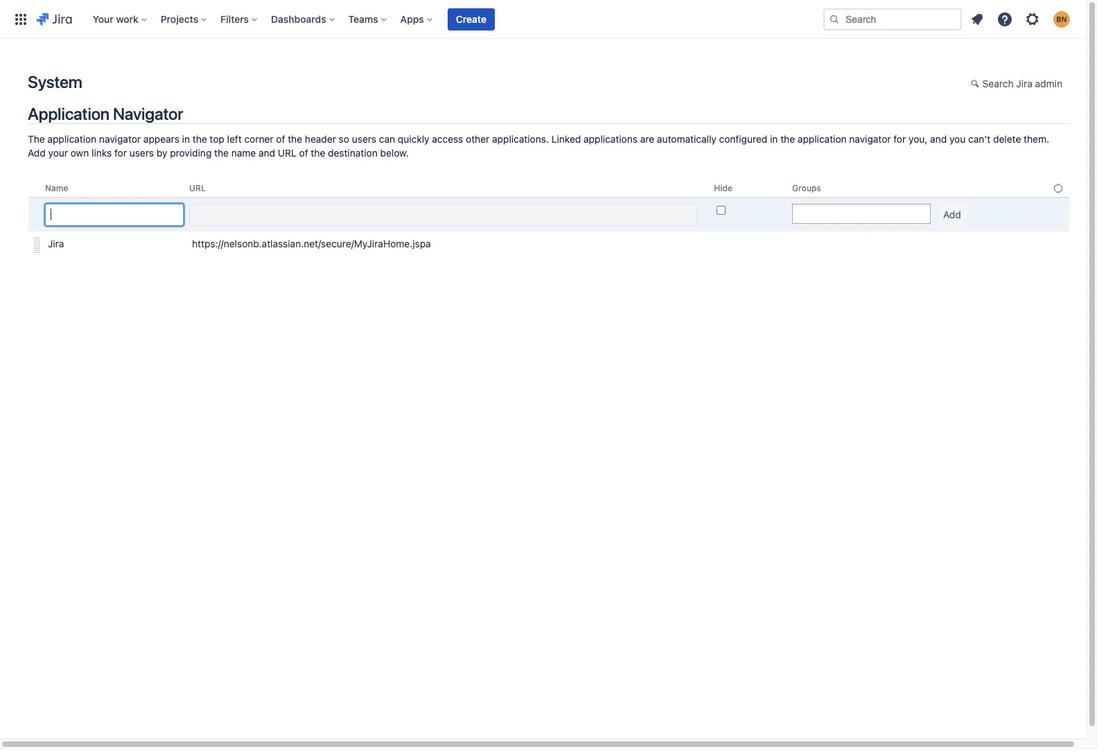 Task type: locate. For each thing, give the bounding box(es) containing it.
filters
[[220, 13, 249, 25]]

work
[[116, 13, 138, 25]]

other
[[466, 133, 489, 145]]

url down providing
[[189, 183, 206, 193]]

1 horizontal spatial in
[[770, 133, 778, 145]]

jira image
[[36, 11, 72, 27], [36, 11, 72, 27]]

application up the own
[[47, 133, 96, 145]]

0 vertical spatial users
[[352, 133, 376, 145]]

apps button
[[396, 8, 438, 30]]

jira left admin
[[1016, 78, 1032, 89]]

in up providing
[[182, 133, 190, 145]]

url inside 'the application navigator appears in the top left corner of the header so users can quickly access other applications. linked applications are automatically configured in the application navigator for you, and you can't delete them. add your own links for users by providing the name and url of the destination below.'
[[278, 147, 296, 159]]

0 horizontal spatial users
[[129, 147, 154, 159]]

application
[[47, 133, 96, 145], [798, 133, 847, 145]]

0 vertical spatial of
[[276, 133, 285, 145]]

1 vertical spatial users
[[129, 147, 154, 159]]

so
[[339, 133, 349, 145]]

dashboards button
[[267, 8, 340, 30]]

in
[[182, 133, 190, 145], [770, 133, 778, 145]]

configured
[[719, 133, 767, 145]]

applications
[[584, 133, 638, 145]]

1 navigator from the left
[[99, 133, 141, 145]]

create
[[456, 13, 486, 25]]

them.
[[1024, 133, 1049, 145]]

application up the groups
[[798, 133, 847, 145]]

1 vertical spatial url
[[189, 183, 206, 193]]

0 vertical spatial url
[[278, 147, 296, 159]]

for left you,
[[893, 133, 906, 145]]

of down header
[[299, 147, 308, 159]]

application
[[28, 104, 109, 123]]

can't
[[968, 133, 990, 145]]

0 vertical spatial and
[[930, 133, 947, 145]]

of
[[276, 133, 285, 145], [299, 147, 308, 159]]

the down top
[[214, 147, 229, 159]]

for
[[893, 133, 906, 145], [114, 147, 127, 159]]

links
[[92, 147, 112, 159]]

users
[[352, 133, 376, 145], [129, 147, 154, 159]]

0 vertical spatial jira
[[1016, 78, 1032, 89]]

access
[[432, 133, 463, 145]]

0 horizontal spatial application
[[47, 133, 96, 145]]

url right name
[[278, 147, 296, 159]]

url
[[278, 147, 296, 159], [189, 183, 206, 193]]

jira down 'name'
[[48, 238, 64, 250]]

1 horizontal spatial url
[[278, 147, 296, 159]]

and down the corner
[[259, 147, 275, 159]]

top
[[210, 133, 224, 145]]

navigator
[[99, 133, 141, 145], [849, 133, 891, 145]]

1 horizontal spatial users
[[352, 133, 376, 145]]

users left by
[[129, 147, 154, 159]]

0 horizontal spatial url
[[189, 183, 206, 193]]

the left header
[[288, 133, 302, 145]]

in right configured
[[770, 133, 778, 145]]

the
[[192, 133, 207, 145], [288, 133, 302, 145], [780, 133, 795, 145], [214, 147, 229, 159], [311, 147, 325, 159]]

left
[[227, 133, 242, 145]]

apps
[[400, 13, 424, 25]]

navigator left you,
[[849, 133, 891, 145]]

1 vertical spatial for
[[114, 147, 127, 159]]

1 horizontal spatial application
[[798, 133, 847, 145]]

projects
[[161, 13, 198, 25]]

for right links
[[114, 147, 127, 159]]

are
[[640, 133, 654, 145]]

None checkbox
[[717, 206, 726, 215]]

quickly
[[398, 133, 429, 145]]

below.
[[380, 147, 409, 159]]

own
[[71, 147, 89, 159]]

0 horizontal spatial and
[[259, 147, 275, 159]]

None text field
[[189, 204, 697, 226], [793, 205, 807, 223], [189, 204, 697, 226], [793, 205, 807, 223]]

applications.
[[492, 133, 549, 145]]

header
[[305, 133, 336, 145]]

system
[[28, 72, 82, 91]]

0 vertical spatial for
[[893, 133, 906, 145]]

1 horizontal spatial navigator
[[849, 133, 891, 145]]

1 horizontal spatial for
[[893, 133, 906, 145]]

navigator up links
[[99, 133, 141, 145]]

admin
[[1035, 78, 1062, 89]]

1 application from the left
[[47, 133, 96, 145]]

automatically
[[657, 133, 716, 145]]

and
[[930, 133, 947, 145], [259, 147, 275, 159]]

search jira admin
[[982, 78, 1062, 89]]

your
[[48, 147, 68, 159]]

help image
[[997, 11, 1013, 27]]

1 vertical spatial of
[[299, 147, 308, 159]]

by
[[156, 147, 167, 159]]

your work button
[[89, 8, 152, 30]]

of right the corner
[[276, 133, 285, 145]]

None submit
[[936, 204, 968, 226]]

hide
[[714, 183, 732, 193]]

your profile and settings image
[[1053, 11, 1070, 27]]

corner
[[244, 133, 273, 145]]

your work
[[93, 13, 138, 25]]

delete
[[993, 133, 1021, 145]]

0 horizontal spatial jira
[[48, 238, 64, 250]]

1 horizontal spatial jira
[[1016, 78, 1032, 89]]

groups
[[792, 183, 821, 193]]

banner
[[0, 0, 1087, 39]]

and left "you"
[[930, 133, 947, 145]]

search jira admin link
[[964, 73, 1069, 96]]

1 horizontal spatial of
[[299, 147, 308, 159]]

users up destination
[[352, 133, 376, 145]]

None text field
[[45, 204, 184, 226]]

destination
[[328, 147, 377, 159]]

can
[[379, 133, 395, 145]]

teams
[[348, 13, 378, 25]]

0 horizontal spatial navigator
[[99, 133, 141, 145]]

jira
[[1016, 78, 1032, 89], [48, 238, 64, 250]]

notifications image
[[969, 11, 985, 27]]

0 horizontal spatial in
[[182, 133, 190, 145]]



Task type: vqa. For each thing, say whether or not it's contained in the screenshot.
Stories within the When all stories are completed → then close epic
no



Task type: describe. For each thing, give the bounding box(es) containing it.
appswitcher icon image
[[12, 11, 29, 27]]

Search field
[[823, 8, 962, 30]]

https://nelsonb.atlassian.net/secure/myjirahome.jspa
[[192, 238, 431, 250]]

create button
[[448, 8, 495, 30]]

add
[[28, 147, 46, 159]]

the application navigator appears in the top left corner of the header so users can quickly access other applications. linked applications are automatically configured in the application navigator for you, and you can't delete them. add your own links for users by providing the name and url of the destination below.
[[28, 133, 1049, 159]]

2 navigator from the left
[[849, 133, 891, 145]]

linked
[[551, 133, 581, 145]]

small image
[[971, 78, 982, 89]]

the right configured
[[780, 133, 795, 145]]

1 vertical spatial jira
[[48, 238, 64, 250]]

name
[[45, 183, 68, 193]]

primary element
[[8, 0, 823, 38]]

your
[[93, 13, 114, 25]]

the
[[28, 133, 45, 145]]

search image
[[829, 14, 840, 25]]

projects button
[[156, 8, 212, 30]]

search
[[982, 78, 1014, 89]]

the up providing
[[192, 133, 207, 145]]

name
[[231, 147, 256, 159]]

navigator
[[113, 104, 183, 123]]

banner containing your work
[[0, 0, 1087, 39]]

2 in from the left
[[770, 133, 778, 145]]

2 application from the left
[[798, 133, 847, 145]]

1 vertical spatial and
[[259, 147, 275, 159]]

jira inside the search jira admin link
[[1016, 78, 1032, 89]]

appears
[[143, 133, 179, 145]]

the down header
[[311, 147, 325, 159]]

providing
[[170, 147, 212, 159]]

0 horizontal spatial of
[[276, 133, 285, 145]]

settings image
[[1024, 11, 1041, 27]]

application navigator
[[28, 104, 183, 123]]

teams button
[[344, 8, 392, 30]]

dashboards
[[271, 13, 326, 25]]

filters button
[[216, 8, 263, 30]]

you
[[949, 133, 966, 145]]

you,
[[909, 133, 927, 145]]

1 in from the left
[[182, 133, 190, 145]]

0 horizontal spatial for
[[114, 147, 127, 159]]

1 horizontal spatial and
[[930, 133, 947, 145]]



